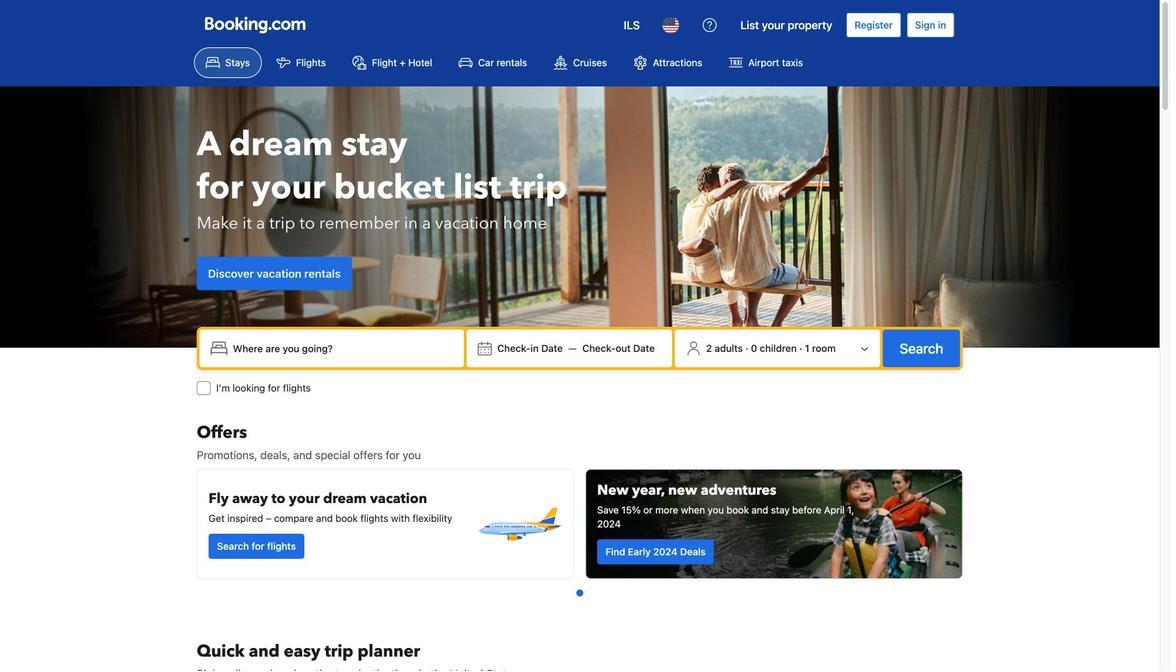 Task type: vqa. For each thing, say whether or not it's contained in the screenshot.
progress bar on the left bottom of the page
yes



Task type: describe. For each thing, give the bounding box(es) containing it.
fly away to your dream vacation image
[[476, 481, 563, 567]]

a young girl and woman kayak on a river image
[[586, 470, 963, 578]]



Task type: locate. For each thing, give the bounding box(es) containing it.
Where are you going? field
[[227, 336, 459, 361]]

booking.com image
[[205, 17, 306, 33]]

main content
[[191, 422, 969, 671]]

progress bar
[[577, 589, 584, 596]]



